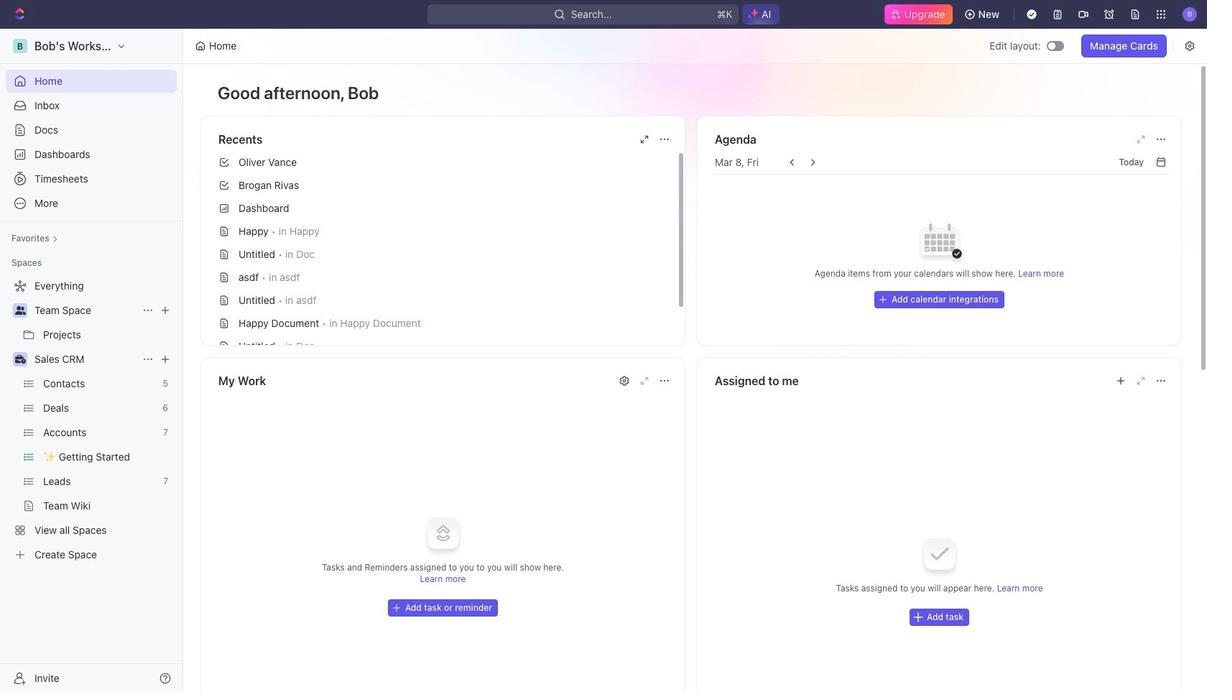 Task type: vqa. For each thing, say whether or not it's contained in the screenshot.
TREE inside Sidebar navigation
yes



Task type: locate. For each thing, give the bounding box(es) containing it.
tree
[[6, 275, 177, 566]]

business time image
[[15, 355, 26, 364]]

bob's workspace, , element
[[13, 39, 27, 53]]



Task type: describe. For each thing, give the bounding box(es) containing it.
tree inside sidebar navigation
[[6, 275, 177, 566]]

sidebar navigation
[[0, 29, 186, 692]]

user group image
[[15, 306, 26, 315]]



